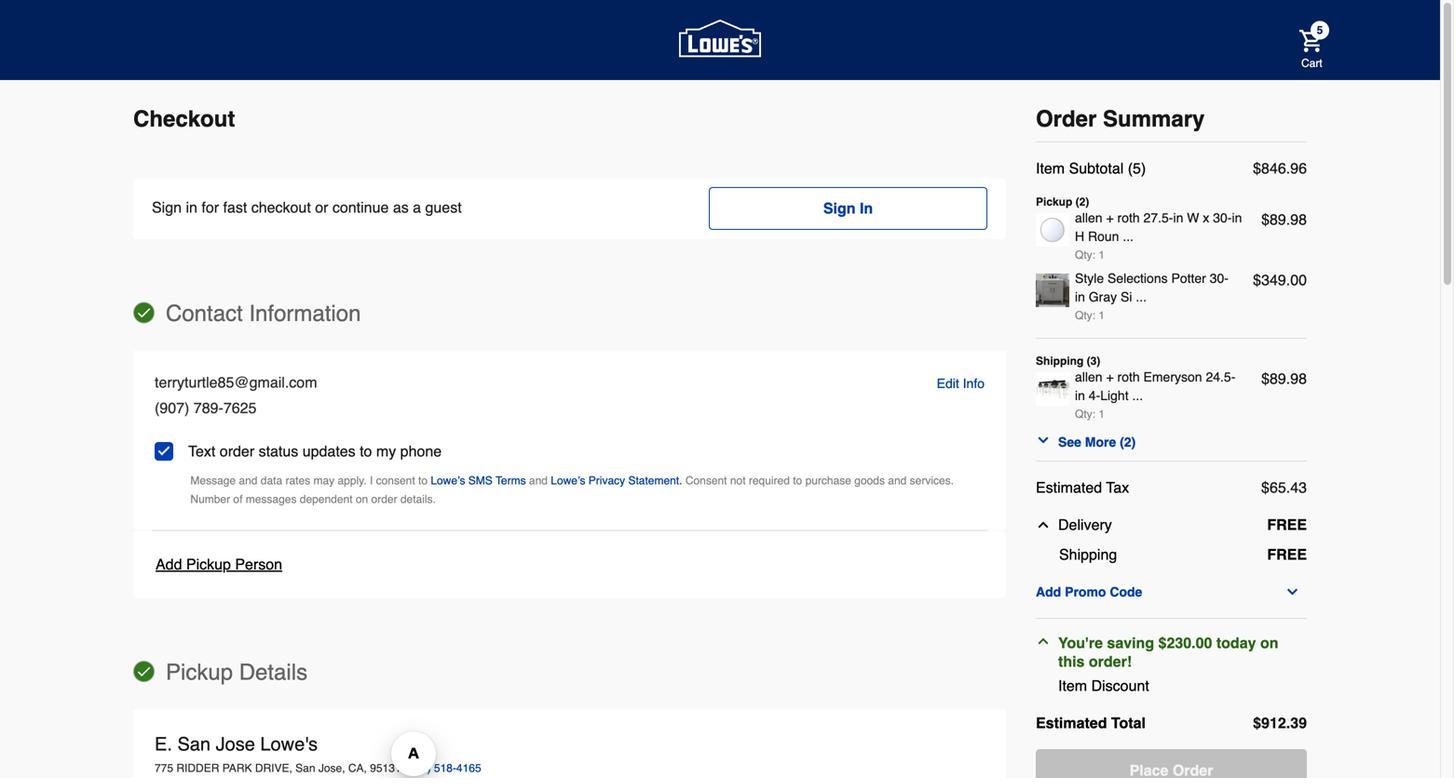 Task type: describe. For each thing, give the bounding box(es) containing it.
for
[[202, 199, 219, 216]]

. for allen + roth emeryson 24.5- in 4-light ...
[[1286, 370, 1291, 388]]

$ 912 . 39
[[1253, 715, 1307, 732]]

roth for 27.5-
[[1118, 211, 1140, 225]]

contact information
[[166, 301, 361, 327]]

(5)
[[1128, 160, 1146, 177]]

promo
[[1065, 585, 1106, 600]]

2 free from the top
[[1267, 546, 1307, 564]]

required
[[749, 475, 790, 488]]

total
[[1111, 715, 1146, 732]]

order
[[1036, 106, 1097, 132]]

1 and from the left
[[239, 475, 258, 488]]

item image for style selections potter 30- in gray si ...
[[1036, 274, 1070, 307]]

$ for estimated tax
[[1262, 479, 1270, 497]]

h
[[1075, 229, 1085, 244]]

2 and from the left
[[529, 475, 548, 488]]

updates
[[303, 443, 356, 460]]

w
[[1187, 211, 1200, 225]]

1 vertical spatial pickup
[[166, 660, 233, 686]]

message
[[190, 475, 236, 488]]

65
[[1270, 479, 1286, 497]]

code
[[1110, 585, 1143, 600]]

consent
[[686, 475, 727, 488]]

ridder
[[176, 763, 219, 776]]

(408) 518-4165 link
[[405, 762, 481, 776]]

95131
[[370, 763, 401, 776]]

jose
[[216, 734, 255, 755]]

4-
[[1089, 389, 1101, 403]]

pickup details
[[166, 660, 308, 686]]

saving
[[1107, 635, 1154, 652]]

775
[[155, 763, 173, 776]]

sign in for fast checkout or continue as a guest
[[152, 199, 462, 216]]

0 horizontal spatial to
[[360, 443, 372, 460]]

1 horizontal spatial (2)
[[1120, 435, 1136, 450]]

emeryson
[[1144, 370, 1202, 385]]

status
[[259, 443, 298, 460]]

chevron up image
[[1036, 518, 1051, 533]]

. for allen + roth 27.5-in w x 30-in h roun ...
[[1286, 211, 1291, 228]]

allen + roth 27.5-in w x 30-in h roun ...
[[1075, 211, 1242, 244]]

2 lowe's from the left
[[551, 475, 586, 488]]

gray
[[1089, 290, 1117, 305]]

consent
[[376, 475, 415, 488]]

$ for allen + roth emeryson 24.5- in 4-light ...
[[1262, 370, 1270, 388]]

you're
[[1058, 635, 1103, 652]]

(408)
[[405, 762, 431, 775]]

. for estimated total
[[1286, 715, 1291, 732]]

. for estimated tax
[[1286, 479, 1291, 497]]

0 horizontal spatial (2)
[[1076, 196, 1089, 209]]

or
[[315, 199, 328, 216]]

add promo code
[[1036, 585, 1143, 600]]

846
[[1262, 160, 1286, 177]]

edit
[[937, 376, 959, 391]]

phone
[[400, 443, 442, 460]]

text order status updates to my phone
[[188, 443, 442, 460]]

checkmark image
[[136, 305, 152, 321]]

96
[[1291, 160, 1307, 177]]

order inside consent not required to purchase goods and services. number of messages dependent on order details.
[[371, 493, 397, 506]]

shipping (3)
[[1036, 355, 1101, 368]]

style selections potter 30- in gray si ...
[[1075, 271, 1229, 305]]

estimated for estimated total
[[1036, 715, 1107, 732]]

$ 846 . 96
[[1253, 160, 1307, 177]]

order summary
[[1036, 106, 1205, 132]]

(3)
[[1087, 355, 1101, 368]]

1 lowe's from the left
[[431, 475, 465, 488]]

... inside the allen + roth emeryson 24.5- in 4-light ...
[[1132, 389, 1143, 403]]

sign for sign in
[[823, 200, 856, 217]]

0 horizontal spatial san
[[177, 734, 211, 755]]

in
[[860, 200, 873, 217]]

drive,
[[255, 763, 292, 776]]

roun
[[1088, 229, 1119, 244]]

privacy
[[589, 475, 625, 488]]

98 for allen + roth emeryson 24.5- in 4-light ...
[[1291, 370, 1307, 388]]

purchase
[[806, 475, 852, 488]]

in left for
[[186, 199, 197, 216]]

sign in
[[823, 200, 873, 217]]

selections
[[1108, 271, 1168, 286]]

ca,
[[348, 763, 367, 776]]

4165
[[456, 762, 481, 775]]

contact
[[166, 301, 243, 327]]

0 horizontal spatial chevron down image
[[1036, 433, 1051, 448]]

5
[[1317, 24, 1323, 37]]

on inside consent not required to purchase goods and services. number of messages dependent on order details.
[[356, 493, 368, 506]]

light
[[1101, 389, 1129, 403]]

1 for allen + roth emeryson 24.5- in 4-light ...
[[1099, 408, 1105, 421]]

you're saving  $230.00  today on this order! link
[[1036, 634, 1300, 672]]

1 horizontal spatial san
[[295, 763, 315, 776]]

item image for allen + roth 27.5-in w x 30-in h roun ...
[[1036, 213, 1070, 247]]

30- inside style selections potter 30- in gray si ...
[[1210, 271, 1229, 286]]

estimated tax
[[1036, 479, 1129, 497]]

cart
[[1302, 57, 1323, 70]]

. for item subtotal (5)
[[1286, 160, 1291, 177]]

add for add promo code
[[1036, 585, 1061, 600]]

apply.
[[338, 475, 367, 488]]

text
[[188, 443, 216, 460]]

you're saving  $230.00  today on this order!
[[1058, 635, 1279, 671]]

912
[[1262, 715, 1286, 732]]

continue
[[332, 199, 389, 216]]

allen for allen + roth 27.5-in w x 30-in h roun ...
[[1075, 211, 1103, 225]]

messages
[[246, 493, 297, 506]]

e. san jose lowe's region
[[133, 709, 1006, 779]]

1 horizontal spatial to
[[418, 475, 428, 488]]

rates
[[286, 475, 310, 488]]

item discount
[[1058, 678, 1150, 695]]

in inside the allen + roth emeryson 24.5- in 4-light ...
[[1075, 389, 1085, 403]]

89 for allen + roth 27.5-in w x 30-in h roun ...
[[1270, 211, 1286, 228]]

$ 65 . 43
[[1262, 479, 1307, 497]]

style
[[1075, 271, 1104, 286]]

$ 349 .00
[[1253, 272, 1307, 289]]

dependent
[[300, 493, 353, 506]]

potter
[[1172, 271, 1206, 286]]

park
[[222, 763, 252, 776]]

item image for allen + roth emeryson 24.5- in 4-light ...
[[1036, 373, 1070, 406]]

my
[[376, 443, 396, 460]]

27.5-
[[1144, 211, 1173, 225]]

sign in button
[[709, 187, 988, 230]]

$ for allen + roth 27.5-in w x 30-in h roun ...
[[1262, 211, 1270, 228]]

e.
[[155, 734, 172, 755]]

qty: for allen + roth 27.5-in w x 30-in h roun ...
[[1075, 249, 1096, 262]]

terryturtle85@gmail.com
[[155, 374, 317, 391]]



Task type: vqa. For each thing, say whether or not it's contained in the screenshot.
bottom "chevron up" image
yes



Task type: locate. For each thing, give the bounding box(es) containing it.
2 vertical spatial qty:
[[1075, 408, 1096, 421]]

to right required
[[793, 475, 802, 488]]

0 vertical spatial 30-
[[1213, 211, 1232, 225]]

$ for style selections potter 30- in gray si ...
[[1253, 272, 1262, 289]]

3 item image from the top
[[1036, 373, 1070, 406]]

as
[[393, 199, 409, 216]]

qty: 1 down 4- on the right of page
[[1075, 408, 1105, 421]]

add left promo
[[1036, 585, 1061, 600]]

item image left "style"
[[1036, 274, 1070, 307]]

and right terms
[[529, 475, 548, 488]]

statement.
[[628, 475, 682, 488]]

shipping for shipping
[[1059, 546, 1117, 564]]

and up of
[[239, 475, 258, 488]]

and inside consent not required to purchase goods and services. number of messages dependent on order details.
[[888, 475, 907, 488]]

sign left for
[[152, 199, 182, 216]]

0 horizontal spatial and
[[239, 475, 258, 488]]

in down "style"
[[1075, 290, 1085, 305]]

item for item discount
[[1058, 678, 1087, 695]]

1 estimated from the top
[[1036, 479, 1102, 497]]

roth
[[1118, 211, 1140, 225], [1118, 370, 1140, 385]]

chevron up image
[[1036, 634, 1051, 649]]

1 vertical spatial ...
[[1136, 290, 1147, 305]]

+ for 27.5-
[[1106, 211, 1114, 225]]

98 down the 96
[[1291, 211, 1307, 228]]

pickup right checkmark image
[[166, 660, 233, 686]]

add inside add pickup person button
[[156, 556, 182, 573]]

qty: down 4- on the right of page
[[1075, 408, 1096, 421]]

1 horizontal spatial chevron down image
[[1285, 585, 1300, 600]]

30- right potter
[[1210, 271, 1229, 286]]

shipping down delivery
[[1059, 546, 1117, 564]]

order down consent at the bottom of the page
[[371, 493, 397, 506]]

5 . from the top
[[1286, 715, 1291, 732]]

0 horizontal spatial lowe's
[[431, 475, 465, 488]]

1 1 from the top
[[1099, 249, 1105, 262]]

may
[[313, 475, 335, 488]]

item up "pickup"
[[1036, 160, 1065, 177]]

qty: for style selections potter 30- in gray si ...
[[1075, 309, 1096, 322]]

edit info link
[[937, 373, 985, 395]]

2 . from the top
[[1286, 211, 1291, 228]]

0 vertical spatial ...
[[1123, 229, 1134, 244]]

order
[[220, 443, 254, 460], [371, 493, 397, 506]]

1 vertical spatial qty: 1
[[1075, 309, 1105, 322]]

0 vertical spatial order
[[220, 443, 254, 460]]

discount
[[1092, 678, 1150, 695]]

30- inside the allen + roth 27.5-in w x 30-in h roun ...
[[1213, 211, 1232, 225]]

this
[[1058, 654, 1085, 671]]

+ up light
[[1106, 370, 1114, 385]]

allen
[[1075, 211, 1103, 225], [1075, 370, 1103, 385]]

roth for emeryson
[[1118, 370, 1140, 385]]

0 horizontal spatial sign
[[152, 199, 182, 216]]

1 vertical spatial san
[[295, 763, 315, 776]]

qty: down h
[[1075, 249, 1096, 262]]

1 vertical spatial item image
[[1036, 274, 1070, 307]]

pickup inside button
[[186, 556, 231, 573]]

san left jose,
[[295, 763, 315, 776]]

number
[[190, 493, 230, 506]]

region containing terryturtle85@gmail.com
[[133, 351, 1006, 530]]

+ inside the allen + roth 27.5-in w x 30-in h roun ...
[[1106, 211, 1114, 225]]

qty: 1 for style selections potter 30- in gray si ...
[[1075, 309, 1105, 322]]

+ inside the allen + roth emeryson 24.5- in 4-light ...
[[1106, 370, 1114, 385]]

qty: 1 down h
[[1075, 249, 1105, 262]]

qty: 1 down gray
[[1075, 309, 1105, 322]]

.00
[[1286, 272, 1307, 289]]

in inside style selections potter 30- in gray si ...
[[1075, 290, 1085, 305]]

subtotal
[[1069, 160, 1124, 177]]

0 vertical spatial add
[[156, 556, 182, 573]]

checkmark image
[[136, 664, 152, 680]]

1 horizontal spatial and
[[529, 475, 548, 488]]

of
[[233, 493, 243, 506]]

add
[[156, 556, 182, 573], [1036, 585, 1061, 600]]

lowe's home improvement cart image
[[1300, 30, 1322, 52]]

sms
[[468, 475, 493, 488]]

1 98 from the top
[[1291, 211, 1307, 228]]

2 roth from the top
[[1118, 370, 1140, 385]]

0 horizontal spatial add
[[156, 556, 182, 573]]

1 + from the top
[[1106, 211, 1114, 225]]

2 allen from the top
[[1075, 370, 1103, 385]]

1 vertical spatial $ 89 . 98
[[1262, 370, 1307, 388]]

roth inside the allen + roth emeryson 24.5- in 4-light ...
[[1118, 370, 1140, 385]]

item image down shipping (3)
[[1036, 373, 1070, 406]]

chevron down image inside add promo code 'link'
[[1285, 585, 1300, 600]]

information
[[249, 301, 361, 327]]

1 vertical spatial 30-
[[1210, 271, 1229, 286]]

1 item image from the top
[[1036, 213, 1070, 247]]

allen + roth emeryson 24.5- in 4-light ...
[[1075, 370, 1236, 403]]

item down this
[[1058, 678, 1087, 695]]

estimated up delivery
[[1036, 479, 1102, 497]]

2 horizontal spatial and
[[888, 475, 907, 488]]

2 vertical spatial 1
[[1099, 408, 1105, 421]]

not
[[730, 475, 746, 488]]

2 horizontal spatial to
[[793, 475, 802, 488]]

sign left in
[[823, 200, 856, 217]]

1 for allen + roth 27.5-in w x 30-in h roun ...
[[1099, 249, 1105, 262]]

0 vertical spatial item image
[[1036, 213, 1070, 247]]

item image
[[1036, 213, 1070, 247], [1036, 274, 1070, 307], [1036, 373, 1070, 406]]

... right light
[[1132, 389, 1143, 403]]

98 right 24.5-
[[1291, 370, 1307, 388]]

1 vertical spatial 1
[[1099, 309, 1105, 322]]

1 vertical spatial 89
[[1270, 370, 1286, 388]]

1 vertical spatial 98
[[1291, 370, 1307, 388]]

add for add pickup person
[[156, 556, 182, 573]]

3 1 from the top
[[1099, 408, 1105, 421]]

$ left .00
[[1253, 272, 1262, 289]]

0 vertical spatial shipping
[[1036, 355, 1084, 368]]

349
[[1262, 272, 1286, 289]]

1 vertical spatial qty:
[[1075, 309, 1096, 322]]

more
[[1085, 435, 1116, 450]]

allen inside the allen + roth emeryson 24.5- in 4-light ...
[[1075, 370, 1103, 385]]

1 vertical spatial add
[[1036, 585, 1061, 600]]

info
[[963, 376, 985, 391]]

on inside you're saving  $230.00  today on this order!
[[1261, 635, 1279, 652]]

0 vertical spatial qty: 1
[[1075, 249, 1105, 262]]

2 qty: from the top
[[1075, 309, 1096, 322]]

e. san jose lowe's 775 ridder park drive, san jose, ca, 95131 (408) 518-4165
[[155, 734, 481, 776]]

1 vertical spatial free
[[1267, 546, 1307, 564]]

0 vertical spatial item
[[1036, 160, 1065, 177]]

0 vertical spatial on
[[356, 493, 368, 506]]

shipping
[[1036, 355, 1084, 368], [1059, 546, 1117, 564]]

a
[[413, 199, 421, 216]]

1 vertical spatial on
[[1261, 635, 1279, 652]]

1 vertical spatial item
[[1058, 678, 1087, 695]]

1 down gray
[[1099, 309, 1105, 322]]

2 qty: 1 from the top
[[1075, 309, 1105, 322]]

person
[[235, 556, 282, 573]]

7625
[[223, 400, 257, 417]]

roth up light
[[1118, 370, 1140, 385]]

1 vertical spatial estimated
[[1036, 715, 1107, 732]]

lowe's
[[431, 475, 465, 488], [551, 475, 586, 488]]

summary
[[1103, 106, 1205, 132]]

add left person
[[156, 556, 182, 573]]

2 $ 89 . 98 from the top
[[1262, 370, 1307, 388]]

$ for estimated total
[[1253, 715, 1262, 732]]

2 vertical spatial item image
[[1036, 373, 1070, 406]]

0 vertical spatial free
[[1267, 517, 1307, 534]]

$ left the 96
[[1253, 160, 1262, 177]]

san up ridder in the bottom of the page
[[177, 734, 211, 755]]

...
[[1123, 229, 1134, 244], [1136, 290, 1147, 305], [1132, 389, 1143, 403]]

$ down '846'
[[1262, 211, 1270, 228]]

(907)
[[155, 400, 189, 417]]

qty: for allen + roth emeryson 24.5- in 4-light ...
[[1075, 408, 1096, 421]]

lowe's home improvement logo image
[[679, 0, 761, 81]]

$ 89 . 98 down $ 846 . 96
[[1262, 211, 1307, 228]]

1 free from the top
[[1267, 517, 1307, 534]]

0 vertical spatial roth
[[1118, 211, 1140, 225]]

1 down roun
[[1099, 249, 1105, 262]]

1 vertical spatial (2)
[[1120, 435, 1136, 450]]

item image left h
[[1036, 213, 1070, 247]]

details
[[239, 660, 308, 686]]

1 down 4- on the right of page
[[1099, 408, 1105, 421]]

in left the w
[[1173, 211, 1184, 225]]

to up details.
[[418, 475, 428, 488]]

details.
[[401, 493, 436, 506]]

checkout
[[133, 106, 235, 132]]

estimated
[[1036, 479, 1102, 497], [1036, 715, 1107, 732]]

$
[[1253, 160, 1262, 177], [1262, 211, 1270, 228], [1253, 272, 1262, 289], [1262, 370, 1270, 388], [1262, 479, 1270, 497], [1253, 715, 1262, 732]]

1 vertical spatial +
[[1106, 370, 1114, 385]]

and right goods
[[888, 475, 907, 488]]

1 89 from the top
[[1270, 211, 1286, 228]]

0 vertical spatial allen
[[1075, 211, 1103, 225]]

0 vertical spatial $ 89 . 98
[[1262, 211, 1307, 228]]

pickup left person
[[186, 556, 231, 573]]

+ up roun
[[1106, 211, 1114, 225]]

estimated total
[[1036, 715, 1146, 732]]

qty: 1 for allen + roth 27.5-in w x 30-in h roun ...
[[1075, 249, 1105, 262]]

1 horizontal spatial on
[[1261, 635, 1279, 652]]

$ 89 . 98 for allen + roth emeryson 24.5- in 4-light ...
[[1262, 370, 1307, 388]]

0 vertical spatial san
[[177, 734, 211, 755]]

3 qty: 1 from the top
[[1075, 408, 1105, 421]]

order right text
[[220, 443, 254, 460]]

1
[[1099, 249, 1105, 262], [1099, 309, 1105, 322], [1099, 408, 1105, 421]]

0 vertical spatial (2)
[[1076, 196, 1089, 209]]

$230.00
[[1159, 635, 1212, 652]]

in left 4- on the right of page
[[1075, 389, 1085, 403]]

$ left 39
[[1253, 715, 1262, 732]]

1 . from the top
[[1286, 160, 1291, 177]]

to inside consent not required to purchase goods and services. number of messages dependent on order details.
[[793, 475, 802, 488]]

1 vertical spatial shipping
[[1059, 546, 1117, 564]]

roth inside the allen + roth 27.5-in w x 30-in h roun ...
[[1118, 211, 1140, 225]]

edit info
[[937, 376, 985, 391]]

0 vertical spatial 1
[[1099, 249, 1105, 262]]

0 vertical spatial 89
[[1270, 211, 1286, 228]]

1 horizontal spatial sign
[[823, 200, 856, 217]]

2 estimated from the top
[[1036, 715, 1107, 732]]

2 + from the top
[[1106, 370, 1114, 385]]

1 roth from the top
[[1118, 211, 1140, 225]]

pickup
[[186, 556, 231, 573], [166, 660, 233, 686]]

on
[[356, 493, 368, 506], [1261, 635, 1279, 652]]

qty: 1 for allen + roth emeryson 24.5- in 4-light ...
[[1075, 408, 1105, 421]]

shipping for shipping (3)
[[1036, 355, 1084, 368]]

allen for allen + roth emeryson 24.5- in 4-light ...
[[1075, 370, 1103, 385]]

item for item subtotal (5)
[[1036, 160, 1065, 177]]

1 vertical spatial order
[[371, 493, 397, 506]]

$ 89 . 98 for allen + roth 27.5-in w x 30-in h roun ...
[[1262, 211, 1307, 228]]

... right 'si'
[[1136, 290, 1147, 305]]

0 vertical spatial estimated
[[1036, 479, 1102, 497]]

1 vertical spatial roth
[[1118, 370, 1140, 385]]

1 horizontal spatial order
[[371, 493, 397, 506]]

0 horizontal spatial on
[[356, 493, 368, 506]]

4 . from the top
[[1286, 479, 1291, 497]]

on down apply.
[[356, 493, 368, 506]]

services.
[[910, 475, 954, 488]]

allen up h
[[1075, 211, 1103, 225]]

estimated for estimated tax
[[1036, 479, 1102, 497]]

3 qty: from the top
[[1075, 408, 1096, 421]]

89 right 24.5-
[[1270, 370, 1286, 388]]

see
[[1058, 435, 1082, 450]]

terms
[[496, 475, 526, 488]]

3 . from the top
[[1286, 370, 1291, 388]]

$ 89 . 98 right 24.5-
[[1262, 370, 1307, 388]]

in right x
[[1232, 211, 1242, 225]]

(2)
[[1076, 196, 1089, 209], [1120, 435, 1136, 450]]

lowe's left sms
[[431, 475, 465, 488]]

+ for emeryson
[[1106, 370, 1114, 385]]

lowe's left the privacy
[[551, 475, 586, 488]]

2 vertical spatial qty: 1
[[1075, 408, 1105, 421]]

0 horizontal spatial order
[[220, 443, 254, 460]]

1 allen from the top
[[1075, 211, 1103, 225]]

.
[[1286, 160, 1291, 177], [1286, 211, 1291, 228], [1286, 370, 1291, 388], [1286, 479, 1291, 497], [1286, 715, 1291, 732]]

sign for sign in for fast checkout or continue as a guest
[[152, 199, 182, 216]]

sign inside button
[[823, 200, 856, 217]]

(2) right more
[[1120, 435, 1136, 450]]

estimated down the item discount
[[1036, 715, 1107, 732]]

... inside style selections potter 30- in gray si ...
[[1136, 290, 1147, 305]]

2 89 from the top
[[1270, 370, 1286, 388]]

goods
[[855, 475, 885, 488]]

$ 89 . 98
[[1262, 211, 1307, 228], [1262, 370, 1307, 388]]

0 vertical spatial qty:
[[1075, 249, 1096, 262]]

3 and from the left
[[888, 475, 907, 488]]

tax
[[1106, 479, 1129, 497]]

1 horizontal spatial lowe's
[[551, 475, 586, 488]]

guest
[[425, 199, 462, 216]]

... right roun
[[1123, 229, 1134, 244]]

30- right x
[[1213, 211, 1232, 225]]

chevron down image
[[1036, 433, 1051, 448], [1285, 585, 1300, 600]]

518-
[[434, 762, 456, 775]]

item subtotal (5)
[[1036, 160, 1146, 177]]

item
[[1036, 160, 1065, 177], [1058, 678, 1087, 695]]

1 qty: 1 from the top
[[1075, 249, 1105, 262]]

2 1 from the top
[[1099, 309, 1105, 322]]

i
[[370, 475, 373, 488]]

1 vertical spatial allen
[[1075, 370, 1103, 385]]

$ for item subtotal (5)
[[1253, 160, 1262, 177]]

allen inside the allen + roth 27.5-in w x 30-in h roun ...
[[1075, 211, 1103, 225]]

fast
[[223, 199, 247, 216]]

89 for allen + roth emeryson 24.5- in 4-light ...
[[1270, 370, 1286, 388]]

1 $ 89 . 98 from the top
[[1262, 211, 1307, 228]]

$ left 43
[[1262, 479, 1270, 497]]

roth left 27.5-
[[1118, 211, 1140, 225]]

to
[[360, 443, 372, 460], [418, 475, 428, 488], [793, 475, 802, 488]]

on right the today
[[1261, 635, 1279, 652]]

1 for style selections potter 30- in gray si ...
[[1099, 309, 1105, 322]]

0 vertical spatial 98
[[1291, 211, 1307, 228]]

... inside the allen + roth 27.5-in w x 30-in h roun ...
[[1123, 229, 1134, 244]]

1 qty: from the top
[[1075, 249, 1096, 262]]

$ right 24.5-
[[1262, 370, 1270, 388]]

qty: 1
[[1075, 249, 1105, 262], [1075, 309, 1105, 322], [1075, 408, 1105, 421]]

data
[[261, 475, 282, 488]]

(2) right "pickup"
[[1076, 196, 1089, 209]]

add inside add promo code 'link'
[[1036, 585, 1061, 600]]

region
[[133, 351, 1006, 530]]

2 item image from the top
[[1036, 274, 1070, 307]]

89 down $ 846 . 96
[[1270, 211, 1286, 228]]

+
[[1106, 211, 1114, 225], [1106, 370, 1114, 385]]

shipping left (3)
[[1036, 355, 1084, 368]]

si
[[1121, 290, 1132, 305]]

2 vertical spatial ...
[[1132, 389, 1143, 403]]

to left the my
[[360, 443, 372, 460]]

39
[[1291, 715, 1307, 732]]

2 98 from the top
[[1291, 370, 1307, 388]]

delivery
[[1058, 517, 1112, 534]]

allen down (3)
[[1075, 370, 1103, 385]]

see more (2)
[[1058, 435, 1136, 450]]

add pickup person button
[[156, 554, 282, 576]]

0 vertical spatial chevron down image
[[1036, 433, 1051, 448]]

qty: down gray
[[1075, 309, 1096, 322]]

in
[[186, 199, 197, 216], [1173, 211, 1184, 225], [1232, 211, 1242, 225], [1075, 290, 1085, 305], [1075, 389, 1085, 403]]

0 vertical spatial +
[[1106, 211, 1114, 225]]

98 for allen + roth 27.5-in w x 30-in h roun ...
[[1291, 211, 1307, 228]]

1 vertical spatial chevron down image
[[1285, 585, 1300, 600]]

789-
[[194, 400, 223, 417]]

message and data rates may apply. i consent to lowe's sms terms and lowe's privacy statement.
[[190, 475, 682, 488]]

1 horizontal spatial add
[[1036, 585, 1061, 600]]

0 vertical spatial pickup
[[186, 556, 231, 573]]

order!
[[1089, 654, 1132, 671]]

pickup (2)
[[1036, 196, 1089, 209]]



